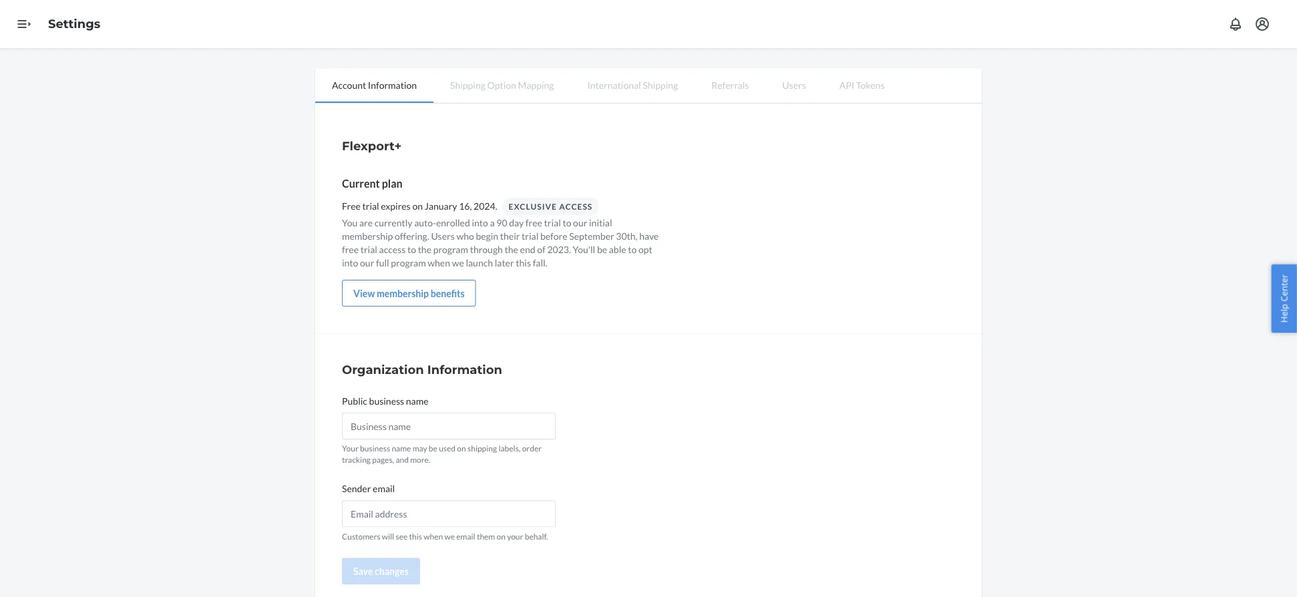 Task type: locate. For each thing, give the bounding box(es) containing it.
membership down full
[[377, 288, 429, 299]]

later
[[495, 257, 514, 268]]

users tab
[[766, 68, 823, 102]]

through
[[470, 244, 503, 255]]

2024.
[[474, 200, 497, 211]]

this right see
[[409, 531, 422, 541]]

email left 'them' at the left bottom of the page
[[456, 531, 475, 541]]

1 horizontal spatial our
[[573, 217, 587, 228]]

business for your
[[360, 444, 390, 453]]

0 horizontal spatial shipping
[[450, 79, 486, 91]]

tracking
[[342, 455, 371, 465]]

to
[[563, 217, 571, 228], [407, 244, 416, 255], [628, 244, 637, 255]]

information for organization information
[[427, 362, 502, 377]]

auto-
[[414, 217, 436, 228]]

january
[[425, 200, 457, 211]]

1 horizontal spatial email
[[456, 531, 475, 541]]

users inside tab
[[783, 79, 806, 91]]

before
[[540, 230, 568, 242]]

trial up full
[[361, 244, 377, 255]]

0 vertical spatial when
[[428, 257, 450, 268]]

1 horizontal spatial users
[[783, 79, 806, 91]]

Business name text field
[[342, 413, 556, 440]]

business
[[369, 395, 404, 407], [360, 444, 390, 453]]

1 vertical spatial membership
[[377, 288, 429, 299]]

1 vertical spatial on
[[457, 444, 466, 453]]

we
[[452, 257, 464, 268], [445, 531, 455, 541]]

free down exclusive
[[526, 217, 542, 228]]

0 horizontal spatial the
[[418, 244, 432, 255]]

benefits
[[431, 288, 465, 299]]

and
[[396, 455, 409, 465]]

tokens
[[856, 79, 885, 91]]

open account menu image
[[1255, 16, 1271, 32]]

into left the a
[[472, 217, 488, 228]]

0 horizontal spatial be
[[429, 444, 437, 453]]

to down access
[[563, 217, 571, 228]]

0 horizontal spatial users
[[431, 230, 455, 242]]

shipping left option
[[450, 79, 486, 91]]

the
[[418, 244, 432, 255], [505, 244, 518, 255]]

into left full
[[342, 257, 358, 268]]

1 vertical spatial this
[[409, 531, 422, 541]]

center
[[1278, 274, 1290, 302]]

may
[[413, 444, 427, 453]]

0 horizontal spatial to
[[407, 244, 416, 255]]

order
[[522, 444, 542, 453]]

our left full
[[360, 257, 374, 268]]

api tokens tab
[[823, 68, 902, 102]]

0 vertical spatial we
[[452, 257, 464, 268]]

to down offering.
[[407, 244, 416, 255]]

your
[[342, 444, 359, 453]]

on up auto-
[[412, 200, 423, 211]]

0 vertical spatial into
[[472, 217, 488, 228]]

account
[[332, 79, 366, 91]]

0 vertical spatial membership
[[342, 230, 393, 242]]

information
[[368, 79, 417, 91], [427, 362, 502, 377]]

organization
[[342, 362, 424, 377]]

tab list
[[315, 68, 982, 104]]

on inside "your business name may be used on shipping labels, order tracking pages, and more."
[[457, 444, 466, 453]]

name down organization information
[[406, 395, 429, 407]]

1 vertical spatial program
[[391, 257, 426, 268]]

1 vertical spatial be
[[429, 444, 437, 453]]

be left able
[[597, 244, 607, 255]]

who
[[457, 230, 474, 242]]

we left the launch
[[452, 257, 464, 268]]

when down "email address" text field
[[424, 531, 443, 541]]

when
[[428, 257, 450, 268], [424, 531, 443, 541]]

1 horizontal spatial shipping
[[643, 79, 678, 91]]

business up pages,
[[360, 444, 390, 453]]

business inside "your business name may be used on shipping labels, order tracking pages, and more."
[[360, 444, 390, 453]]

1 vertical spatial users
[[431, 230, 455, 242]]

full
[[376, 257, 389, 268]]

0 vertical spatial business
[[369, 395, 404, 407]]

on right used
[[457, 444, 466, 453]]

account information
[[332, 79, 417, 91]]

be right may
[[429, 444, 437, 453]]

0 vertical spatial our
[[573, 217, 587, 228]]

email
[[373, 483, 395, 494], [456, 531, 475, 541]]

name up and
[[392, 444, 411, 453]]

trial up the are
[[362, 200, 379, 211]]

into
[[472, 217, 488, 228], [342, 257, 358, 268]]

2 vertical spatial on
[[497, 531, 506, 541]]

help
[[1278, 304, 1290, 323]]

open notifications image
[[1228, 16, 1244, 32]]

name
[[406, 395, 429, 407], [392, 444, 411, 453]]

public
[[342, 395, 367, 407]]

16,
[[459, 200, 472, 211]]

information up business name text box
[[427, 362, 502, 377]]

1 vertical spatial information
[[427, 362, 502, 377]]

business down organization
[[369, 395, 404, 407]]

1 vertical spatial name
[[392, 444, 411, 453]]

1 horizontal spatial be
[[597, 244, 607, 255]]

membership
[[342, 230, 393, 242], [377, 288, 429, 299]]

1 vertical spatial into
[[342, 257, 358, 268]]

you'll
[[573, 244, 595, 255]]

we down "email address" text field
[[445, 531, 455, 541]]

have
[[640, 230, 659, 242]]

exclusive
[[509, 202, 557, 211]]

on left your
[[497, 531, 506, 541]]

program down "who"
[[433, 244, 468, 255]]

1 shipping from the left
[[450, 79, 486, 91]]

1 horizontal spatial the
[[505, 244, 518, 255]]

0 vertical spatial be
[[597, 244, 607, 255]]

view membership benefits button
[[342, 280, 476, 307]]

0 vertical spatial on
[[412, 200, 423, 211]]

name inside "your business name may be used on shipping labels, order tracking pages, and more."
[[392, 444, 411, 453]]

information inside tab
[[368, 79, 417, 91]]

be inside "your business name may be used on shipping labels, order tracking pages, and more."
[[429, 444, 437, 453]]

0 vertical spatial users
[[783, 79, 806, 91]]

0 vertical spatial free
[[526, 217, 542, 228]]

email right sender
[[373, 483, 395, 494]]

1 horizontal spatial to
[[563, 217, 571, 228]]

0 horizontal spatial free
[[342, 244, 359, 255]]

mapping
[[518, 79, 554, 91]]

membership inside button
[[377, 288, 429, 299]]

1 horizontal spatial information
[[427, 362, 502, 377]]

help center button
[[1272, 264, 1297, 333]]

when up benefits
[[428, 257, 450, 268]]

you are currently auto-enrolled into a 90 day free trial to our initial membership offering. users who begin their trial before september 30th, have free trial access to the program through the end of 2023. you'll be able to opt into our full program when we launch later this fall.
[[342, 217, 659, 268]]

users down "enrolled"
[[431, 230, 455, 242]]

0 horizontal spatial on
[[412, 200, 423, 211]]

free
[[526, 217, 542, 228], [342, 244, 359, 255]]

0 horizontal spatial this
[[409, 531, 422, 541]]

customers
[[342, 531, 380, 541]]

users left api
[[783, 79, 806, 91]]

free down the "you"
[[342, 244, 359, 255]]

membership down the are
[[342, 230, 393, 242]]

current plan
[[342, 177, 403, 190]]

30th,
[[616, 230, 638, 242]]

our
[[573, 217, 587, 228], [360, 257, 374, 268]]

2 horizontal spatial to
[[628, 244, 637, 255]]

day
[[509, 217, 524, 228]]

membership inside you are currently auto-enrolled into a 90 day free trial to our initial membership offering. users who begin their trial before september 30th, have free trial access to the program through the end of 2023. you'll be able to opt into our full program when we launch later this fall.
[[342, 230, 393, 242]]

business for public
[[369, 395, 404, 407]]

1 horizontal spatial on
[[457, 444, 466, 453]]

the down offering.
[[418, 244, 432, 255]]

trial
[[362, 200, 379, 211], [544, 217, 561, 228], [522, 230, 539, 242], [361, 244, 377, 255]]

our down access
[[573, 217, 587, 228]]

program
[[433, 244, 468, 255], [391, 257, 426, 268]]

0 vertical spatial this
[[516, 257, 531, 268]]

shipping inside shipping option mapping tab
[[450, 79, 486, 91]]

program down the access at the top left of page
[[391, 257, 426, 268]]

option
[[487, 79, 516, 91]]

information right "account"
[[368, 79, 417, 91]]

1 vertical spatial business
[[360, 444, 390, 453]]

1 vertical spatial our
[[360, 257, 374, 268]]

international
[[588, 79, 641, 91]]

1 horizontal spatial free
[[526, 217, 542, 228]]

1 horizontal spatial program
[[433, 244, 468, 255]]

1 the from the left
[[418, 244, 432, 255]]

this down end
[[516, 257, 531, 268]]

0 vertical spatial email
[[373, 483, 395, 494]]

opt
[[639, 244, 653, 255]]

end
[[520, 244, 535, 255]]

0 vertical spatial information
[[368, 79, 417, 91]]

trial up before
[[544, 217, 561, 228]]

shipping right international
[[643, 79, 678, 91]]

save changes button
[[342, 558, 420, 585]]

trial up end
[[522, 230, 539, 242]]

0 vertical spatial name
[[406, 395, 429, 407]]

free
[[342, 200, 361, 211]]

on
[[412, 200, 423, 211], [457, 444, 466, 453], [497, 531, 506, 541]]

1 horizontal spatial this
[[516, 257, 531, 268]]

pages,
[[372, 455, 394, 465]]

this
[[516, 257, 531, 268], [409, 531, 422, 541]]

view membership benefits link
[[342, 280, 476, 307]]

users
[[783, 79, 806, 91], [431, 230, 455, 242]]

2 shipping from the left
[[643, 79, 678, 91]]

shipping
[[468, 444, 497, 453]]

the down their
[[505, 244, 518, 255]]

begin
[[476, 230, 498, 242]]

free trial expires on january 16, 2024.
[[342, 200, 497, 211]]

users inside you are currently auto-enrolled into a 90 day free trial to our initial membership offering. users who begin their trial before september 30th, have free trial access to the program through the end of 2023. you'll be able to opt into our full program when we launch later this fall.
[[431, 230, 455, 242]]

to left opt
[[628, 244, 637, 255]]

0 vertical spatial program
[[433, 244, 468, 255]]

0 horizontal spatial information
[[368, 79, 417, 91]]

2 horizontal spatial on
[[497, 531, 506, 541]]



Task type: vqa. For each thing, say whether or not it's contained in the screenshot.
the leftmost the
yes



Task type: describe. For each thing, give the bounding box(es) containing it.
Email address text field
[[342, 501, 556, 527]]

sender
[[342, 483, 371, 494]]

open navigation image
[[16, 16, 32, 32]]

able
[[609, 244, 626, 255]]

shipping inside international shipping tab
[[643, 79, 678, 91]]

0 horizontal spatial email
[[373, 483, 395, 494]]

referrals
[[712, 79, 749, 91]]

international shipping tab
[[571, 68, 695, 102]]

referrals tab
[[695, 68, 766, 102]]

1 vertical spatial when
[[424, 531, 443, 541]]

access
[[559, 202, 593, 211]]

their
[[500, 230, 520, 242]]

offering.
[[395, 230, 429, 242]]

help center
[[1278, 274, 1290, 323]]

enrolled
[[436, 217, 470, 228]]

see
[[396, 531, 408, 541]]

changes
[[375, 566, 409, 577]]

access
[[379, 244, 406, 255]]

fall.
[[533, 257, 548, 268]]

1 vertical spatial email
[[456, 531, 475, 541]]

view membership benefits
[[353, 288, 465, 299]]

90
[[497, 217, 507, 228]]

public business name
[[342, 395, 429, 407]]

a
[[490, 217, 495, 228]]

information for account information
[[368, 79, 417, 91]]

0 horizontal spatial program
[[391, 257, 426, 268]]

settings link
[[48, 16, 100, 31]]

name for public business name
[[406, 395, 429, 407]]

international shipping
[[588, 79, 678, 91]]

of
[[537, 244, 546, 255]]

0 horizontal spatial into
[[342, 257, 358, 268]]

save
[[353, 566, 373, 577]]

settings
[[48, 16, 100, 31]]

sender email
[[342, 483, 395, 494]]

be inside you are currently auto-enrolled into a 90 day free trial to our initial membership offering. users who begin their trial before september 30th, have free trial access to the program through the end of 2023. you'll be able to opt into our full program when we launch later this fall.
[[597, 244, 607, 255]]

you
[[342, 217, 358, 228]]

are
[[359, 217, 373, 228]]

1 horizontal spatial into
[[472, 217, 488, 228]]

launch
[[466, 257, 493, 268]]

1 vertical spatial we
[[445, 531, 455, 541]]

save changes
[[353, 566, 409, 577]]

flexport+
[[342, 138, 402, 153]]

your business name may be used on shipping labels, order tracking pages, and more.
[[342, 444, 542, 465]]

api
[[840, 79, 855, 91]]

more.
[[410, 455, 431, 465]]

september
[[569, 230, 614, 242]]

customers will see this when we email them on your behalf.
[[342, 531, 548, 541]]

account information tab
[[315, 68, 434, 103]]

will
[[382, 531, 394, 541]]

currently
[[375, 217, 413, 228]]

behalf.
[[525, 531, 548, 541]]

tab list containing account information
[[315, 68, 982, 104]]

shipping option mapping tab
[[434, 68, 571, 102]]

organization information
[[342, 362, 502, 377]]

shipping option mapping
[[450, 79, 554, 91]]

plan
[[382, 177, 403, 190]]

your
[[507, 531, 523, 541]]

0 horizontal spatial our
[[360, 257, 374, 268]]

api tokens
[[840, 79, 885, 91]]

this inside you are currently auto-enrolled into a 90 day free trial to our initial membership offering. users who begin their trial before september 30th, have free trial access to the program through the end of 2023. you'll be able to opt into our full program when we launch later this fall.
[[516, 257, 531, 268]]

exclusive access
[[509, 202, 593, 211]]

them
[[477, 531, 495, 541]]

name for your business name may be used on shipping labels, order tracking pages, and more.
[[392, 444, 411, 453]]

we inside you are currently auto-enrolled into a 90 day free trial to our initial membership offering. users who begin their trial before september 30th, have free trial access to the program through the end of 2023. you'll be able to opt into our full program when we launch later this fall.
[[452, 257, 464, 268]]

1 vertical spatial free
[[342, 244, 359, 255]]

initial
[[589, 217, 612, 228]]

labels,
[[499, 444, 521, 453]]

current
[[342, 177, 380, 190]]

view
[[353, 288, 375, 299]]

2023.
[[547, 244, 571, 255]]

when inside you are currently auto-enrolled into a 90 day free trial to our initial membership offering. users who begin their trial before september 30th, have free trial access to the program through the end of 2023. you'll be able to opt into our full program when we launch later this fall.
[[428, 257, 450, 268]]

used
[[439, 444, 456, 453]]

expires
[[381, 200, 411, 211]]

2 the from the left
[[505, 244, 518, 255]]



